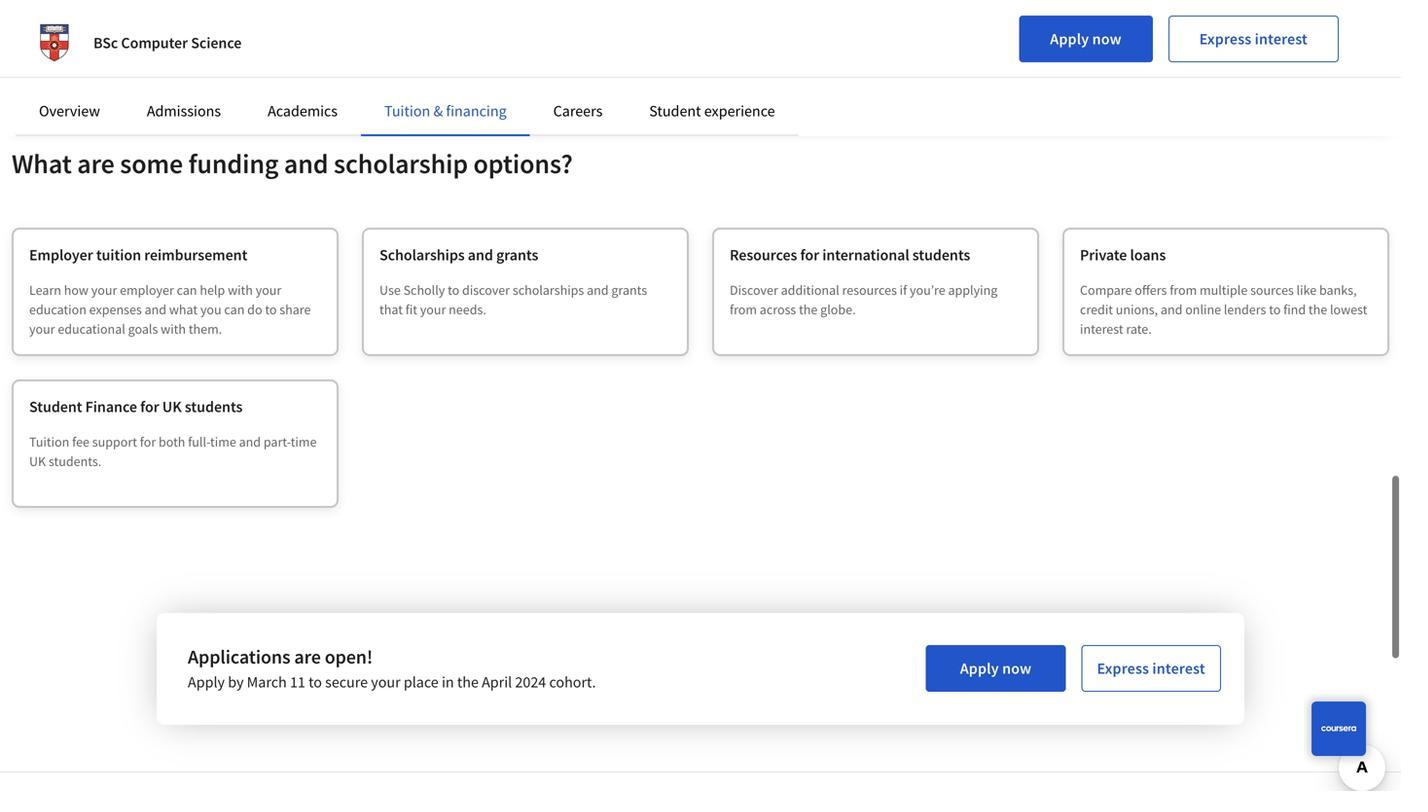 Task type: describe. For each thing, give the bounding box(es) containing it.
academics
[[268, 101, 338, 121]]

banks,
[[1320, 280, 1357, 298]]

to inside the use scholly to discover scholarships and grants that fit your needs.
[[448, 280, 460, 298]]

tuition & financing link
[[385, 101, 507, 121]]

and inside the use scholly to discover scholarships and grants that fit your needs.
[[587, 280, 609, 298]]

full-
[[188, 432, 210, 450]]

across
[[760, 300, 797, 317]]

scholarships
[[380, 244, 465, 264]]

bsc
[[93, 33, 118, 53]]

student experience
[[650, 101, 775, 121]]

secure
[[325, 672, 368, 691]]

1 vertical spatial for
[[140, 396, 159, 416]]

apply inside applications are open! apply by march 11 to secure your place in the april 2024 cohort.
[[188, 672, 225, 691]]

learn for learn how your employer can help with your education expenses and what you can do to share your educational goals with them.
[[29, 280, 61, 298]]

your up do
[[256, 280, 282, 298]]

student finance for uk students
[[29, 396, 243, 416]]

both
[[159, 432, 185, 450]]

what
[[169, 300, 198, 317]]

apply now for apply by march 11 to secure your place in the april 2024 cohort.
[[960, 658, 1032, 677]]

careers
[[554, 101, 603, 121]]

and inside compare offers from multiple sources like banks, credit unions, and online lenders to find the lowest interest rate.
[[1161, 300, 1183, 317]]

resources
[[842, 280, 897, 298]]

interest for apply by march 11 to secure your place in the april 2024 cohort.
[[1153, 658, 1206, 677]]

2024
[[515, 672, 546, 691]]

online
[[1186, 300, 1222, 317]]

part-
[[264, 432, 291, 450]]

financing
[[446, 101, 507, 121]]

place
[[404, 672, 439, 691]]

1 horizontal spatial students
[[913, 244, 971, 264]]

express interest for apply by march 11 to secure your place in the april 2024 cohort.
[[1098, 658, 1206, 677]]

fit
[[406, 300, 418, 317]]

compare offers from multiple sources like banks, credit unions, and online lenders to find the lowest interest rate.
[[1080, 280, 1368, 337]]

are for what
[[77, 146, 115, 180]]

in
[[442, 672, 454, 691]]

11
[[290, 672, 306, 691]]

funding
[[188, 146, 279, 180]]

your up expenses
[[91, 280, 117, 298]]

do
[[247, 300, 262, 317]]

your down education
[[29, 319, 55, 337]]

scholly
[[404, 280, 445, 298]]

if
[[900, 280, 907, 298]]

to inside applications are open! apply by march 11 to secure your place in the april 2024 cohort.
[[309, 672, 322, 691]]

compare
[[1080, 280, 1133, 298]]

find
[[1284, 300, 1306, 317]]

student experience link
[[650, 101, 775, 121]]

learn more link
[[16, 9, 91, 28]]

use scholly to discover scholarships and grants that fit your needs.
[[380, 280, 647, 317]]

by
[[228, 672, 244, 691]]

reimbursement
[[144, 244, 248, 264]]

employer tuition reimbursement
[[29, 244, 248, 264]]

students.
[[49, 452, 101, 469]]

expenses
[[89, 300, 142, 317]]

education
[[29, 300, 86, 317]]

private
[[1080, 244, 1128, 264]]

learn more
[[16, 9, 91, 28]]

express for bsc computer science
[[1200, 29, 1252, 49]]

that
[[380, 300, 403, 317]]

student for student experience
[[650, 101, 701, 121]]

student for student finance for uk students
[[29, 396, 82, 416]]

learn for learn more
[[16, 9, 53, 28]]

1 vertical spatial students
[[185, 396, 243, 416]]

admissions link
[[147, 101, 221, 121]]

computer
[[121, 33, 188, 53]]

sources
[[1251, 280, 1294, 298]]

interest for bsc computer science
[[1255, 29, 1308, 49]]

your inside the use scholly to discover scholarships and grants that fit your needs.
[[420, 300, 446, 317]]

applications
[[188, 644, 291, 668]]

goals
[[128, 319, 158, 337]]

you're
[[910, 280, 946, 298]]

some
[[120, 146, 183, 180]]

rate.
[[1127, 319, 1152, 337]]

finance
[[85, 396, 137, 416]]

applications are open! apply by march 11 to secure your place in the april 2024 cohort.
[[188, 644, 596, 691]]

support
[[92, 432, 137, 450]]

1 horizontal spatial uk
[[162, 396, 182, 416]]

you
[[200, 300, 222, 317]]

&
[[434, 101, 443, 121]]

and inside learn how your employer can help with your education expenses and what you can do to share your educational goals with them.
[[145, 300, 167, 317]]

uk inside tuition fee support for both full-time and part-time uk students.
[[29, 452, 46, 469]]

0 vertical spatial for
[[801, 244, 820, 264]]

the inside "discover additional resources if you're applying from across the globe."
[[799, 300, 818, 317]]

globe.
[[821, 300, 856, 317]]

share
[[280, 300, 311, 317]]

unions,
[[1116, 300, 1158, 317]]

offers
[[1135, 280, 1168, 298]]

educational
[[58, 319, 125, 337]]

what
[[12, 146, 72, 180]]

and inside tuition fee support for both full-time and part-time uk students.
[[239, 432, 261, 450]]

needs.
[[449, 300, 487, 317]]

resources for international students
[[730, 244, 971, 264]]

and down the academics
[[284, 146, 329, 180]]

how
[[64, 280, 89, 298]]

0 vertical spatial can
[[177, 280, 197, 298]]



Task type: locate. For each thing, give the bounding box(es) containing it.
apply for apply by march 11 to secure your place in the april 2024 cohort.
[[960, 658, 999, 677]]

1 horizontal spatial from
[[1170, 280, 1197, 298]]

0 vertical spatial learn
[[16, 9, 53, 28]]

multiple
[[1200, 280, 1248, 298]]

like
[[1297, 280, 1317, 298]]

can left do
[[224, 300, 245, 317]]

2 time from the left
[[291, 432, 317, 450]]

your left place
[[371, 672, 401, 691]]

overview link
[[39, 101, 100, 121]]

0 horizontal spatial apply now
[[960, 658, 1032, 677]]

interest
[[1255, 29, 1308, 49], [1080, 319, 1124, 337], [1153, 658, 1206, 677]]

tuition inside tuition fee support for both full-time and part-time uk students.
[[29, 432, 69, 450]]

0 horizontal spatial from
[[730, 300, 757, 317]]

to right do
[[265, 300, 277, 317]]

1 vertical spatial student
[[29, 396, 82, 416]]

lenders
[[1224, 300, 1267, 317]]

now for apply by march 11 to secure your place in the april 2024 cohort.
[[1003, 658, 1032, 677]]

scholarships and grants
[[380, 244, 539, 264]]

now for bsc computer science
[[1093, 29, 1122, 49]]

the right the in on the left of page
[[457, 672, 479, 691]]

and down 'offers'
[[1161, 300, 1183, 317]]

options?
[[474, 146, 573, 180]]

to right 11
[[309, 672, 322, 691]]

0 vertical spatial students
[[913, 244, 971, 264]]

tuition fee support for both full-time and part-time uk students.
[[29, 432, 317, 469]]

apply for bsc computer science
[[1051, 29, 1090, 49]]

and right scholarships
[[587, 280, 609, 298]]

the inside applications are open! apply by march 11 to secure your place in the april 2024 cohort.
[[457, 672, 479, 691]]

tuition
[[385, 101, 431, 121], [29, 432, 69, 450]]

0 vertical spatial uk
[[162, 396, 182, 416]]

0 horizontal spatial can
[[177, 280, 197, 298]]

employer
[[29, 244, 93, 264]]

1 horizontal spatial student
[[650, 101, 701, 121]]

apply now button for bsc computer science
[[1019, 16, 1153, 62]]

1 horizontal spatial with
[[228, 280, 253, 298]]

2 vertical spatial for
[[140, 432, 156, 450]]

0 vertical spatial are
[[77, 146, 115, 180]]

tuition for tuition & financing
[[385, 101, 431, 121]]

0 vertical spatial apply now
[[1051, 29, 1122, 49]]

fee
[[72, 432, 90, 450]]

0 vertical spatial now
[[1093, 29, 1122, 49]]

learn up education
[[29, 280, 61, 298]]

0 horizontal spatial are
[[77, 146, 115, 180]]

help
[[200, 280, 225, 298]]

use
[[380, 280, 401, 298]]

1 horizontal spatial interest
[[1153, 658, 1206, 677]]

1 horizontal spatial can
[[224, 300, 245, 317]]

march
[[247, 672, 287, 691]]

0 vertical spatial express
[[1200, 29, 1252, 49]]

from inside compare offers from multiple sources like banks, credit unions, and online lenders to find the lowest interest rate.
[[1170, 280, 1197, 298]]

for right finance
[[140, 396, 159, 416]]

2 horizontal spatial apply
[[1051, 29, 1090, 49]]

to up needs.
[[448, 280, 460, 298]]

express
[[1200, 29, 1252, 49], [1098, 658, 1150, 677]]

discover
[[462, 280, 510, 298]]

from up online
[[1170, 280, 1197, 298]]

express interest button for bsc computer science
[[1169, 16, 1339, 62]]

1 horizontal spatial the
[[799, 300, 818, 317]]

2 horizontal spatial the
[[1309, 300, 1328, 317]]

more
[[56, 9, 91, 28]]

from down discover
[[730, 300, 757, 317]]

student left experience
[[650, 101, 701, 121]]

tuition for tuition fee support for both full-time and part-time uk students.
[[29, 432, 69, 450]]

0 horizontal spatial students
[[185, 396, 243, 416]]

scholarship
[[334, 146, 468, 180]]

0 horizontal spatial apply
[[188, 672, 225, 691]]

student up "fee" at the left of the page
[[29, 396, 82, 416]]

0 horizontal spatial time
[[210, 432, 236, 450]]

students
[[913, 244, 971, 264], [185, 396, 243, 416]]

grants
[[496, 244, 539, 264], [612, 280, 647, 298]]

0 horizontal spatial the
[[457, 672, 479, 691]]

0 horizontal spatial with
[[161, 319, 186, 337]]

academics link
[[268, 101, 338, 121]]

1 vertical spatial tuition
[[29, 432, 69, 450]]

for left both
[[140, 432, 156, 450]]

uk left students.
[[29, 452, 46, 469]]

1 vertical spatial with
[[161, 319, 186, 337]]

april
[[482, 672, 512, 691]]

the inside compare offers from multiple sources like banks, credit unions, and online lenders to find the lowest interest rate.
[[1309, 300, 1328, 317]]

for up 'additional'
[[801, 244, 820, 264]]

1 vertical spatial apply now button
[[926, 644, 1066, 691]]

open!
[[325, 644, 373, 668]]

0 vertical spatial interest
[[1255, 29, 1308, 49]]

are up 11
[[294, 644, 321, 668]]

university of london logo image
[[31, 19, 78, 66]]

1 vertical spatial now
[[1003, 658, 1032, 677]]

0 horizontal spatial now
[[1003, 658, 1032, 677]]

grants right scholarships
[[612, 280, 647, 298]]

express for apply by march 11 to secure your place in the april 2024 cohort.
[[1098, 658, 1150, 677]]

learn inside learn how your employer can help with your education expenses and what you can do to share your educational goals with them.
[[29, 280, 61, 298]]

from
[[1170, 280, 1197, 298], [730, 300, 757, 317]]

careers link
[[554, 101, 603, 121]]

are for applications
[[294, 644, 321, 668]]

express interest for bsc computer science
[[1200, 29, 1308, 49]]

students up full-
[[185, 396, 243, 416]]

learn how your employer can help with your education expenses and what you can do to share your educational goals with them.
[[29, 280, 311, 337]]

0 vertical spatial express interest button
[[1169, 16, 1339, 62]]

tuition left &
[[385, 101, 431, 121]]

private loans
[[1080, 244, 1166, 264]]

to down sources
[[1270, 300, 1281, 317]]

scholarships
[[513, 280, 584, 298]]

to inside compare offers from multiple sources like banks, credit unions, and online lenders to find the lowest interest rate.
[[1270, 300, 1281, 317]]

learn
[[16, 9, 53, 28], [29, 280, 61, 298]]

student
[[650, 101, 701, 121], [29, 396, 82, 416]]

interest inside compare offers from multiple sources like banks, credit unions, and online lenders to find the lowest interest rate.
[[1080, 319, 1124, 337]]

0 vertical spatial from
[[1170, 280, 1197, 298]]

1 time from the left
[[210, 432, 236, 450]]

1 horizontal spatial time
[[291, 432, 317, 450]]

discover additional resources if you're applying from across the globe.
[[730, 280, 998, 317]]

1 horizontal spatial apply now
[[1051, 29, 1122, 49]]

are right what
[[77, 146, 115, 180]]

1 vertical spatial uk
[[29, 452, 46, 469]]

with
[[228, 280, 253, 298], [161, 319, 186, 337]]

the down 'additional'
[[799, 300, 818, 317]]

1 vertical spatial interest
[[1080, 319, 1124, 337]]

0 horizontal spatial express
[[1098, 658, 1150, 677]]

from inside "discover additional resources if you're applying from across the globe."
[[730, 300, 757, 317]]

time
[[210, 432, 236, 450], [291, 432, 317, 450]]

2 horizontal spatial interest
[[1255, 29, 1308, 49]]

can
[[177, 280, 197, 298], [224, 300, 245, 317]]

to
[[448, 280, 460, 298], [265, 300, 277, 317], [1270, 300, 1281, 317], [309, 672, 322, 691]]

the down like
[[1309, 300, 1328, 317]]

what are some funding and scholarship options?
[[12, 146, 573, 180]]

admissions
[[147, 101, 221, 121]]

1 vertical spatial express
[[1098, 658, 1150, 677]]

and
[[284, 146, 329, 180], [468, 244, 493, 264], [587, 280, 609, 298], [145, 300, 167, 317], [1161, 300, 1183, 317], [239, 432, 261, 450]]

2 vertical spatial interest
[[1153, 658, 1206, 677]]

your down scholly
[[420, 300, 446, 317]]

can up what
[[177, 280, 197, 298]]

0 vertical spatial apply now button
[[1019, 16, 1153, 62]]

overview
[[39, 101, 100, 121]]

uk
[[162, 396, 182, 416], [29, 452, 46, 469]]

with down what
[[161, 319, 186, 337]]

bsc computer science
[[93, 33, 242, 53]]

0 vertical spatial tuition
[[385, 101, 431, 121]]

1 horizontal spatial tuition
[[385, 101, 431, 121]]

0 horizontal spatial student
[[29, 396, 82, 416]]

1 vertical spatial grants
[[612, 280, 647, 298]]

1 horizontal spatial apply
[[960, 658, 999, 677]]

tuition
[[96, 244, 141, 264]]

apply now button
[[1019, 16, 1153, 62], [926, 644, 1066, 691]]

and left part-
[[239, 432, 261, 450]]

additional
[[781, 280, 840, 298]]

for inside tuition fee support for both full-time and part-time uk students.
[[140, 432, 156, 450]]

1 vertical spatial from
[[730, 300, 757, 317]]

cohort.
[[549, 672, 596, 691]]

experience
[[704, 101, 775, 121]]

apply
[[1051, 29, 1090, 49], [960, 658, 999, 677], [188, 672, 225, 691]]

apply now for bsc computer science
[[1051, 29, 1122, 49]]

them.
[[189, 319, 222, 337]]

your inside applications are open! apply by march 11 to secure your place in the april 2024 cohort.
[[371, 672, 401, 691]]

grants inside the use scholly to discover scholarships and grants that fit your needs.
[[612, 280, 647, 298]]

0 vertical spatial express interest
[[1200, 29, 1308, 49]]

to inside learn how your employer can help with your education expenses and what you can do to share your educational goals with them.
[[265, 300, 277, 317]]

students up you're
[[913, 244, 971, 264]]

are
[[77, 146, 115, 180], [294, 644, 321, 668]]

1 horizontal spatial are
[[294, 644, 321, 668]]

and up "discover"
[[468, 244, 493, 264]]

0 vertical spatial with
[[228, 280, 253, 298]]

loans
[[1131, 244, 1166, 264]]

your
[[91, 280, 117, 298], [256, 280, 282, 298], [420, 300, 446, 317], [29, 319, 55, 337], [371, 672, 401, 691]]

0 vertical spatial student
[[650, 101, 701, 121]]

tuition left "fee" at the left of the page
[[29, 432, 69, 450]]

discover
[[730, 280, 779, 298]]

and down employer
[[145, 300, 167, 317]]

with up do
[[228, 280, 253, 298]]

1 horizontal spatial express
[[1200, 29, 1252, 49]]

express interest button for apply by march 11 to secure your place in the april 2024 cohort.
[[1082, 644, 1222, 691]]

1 vertical spatial express interest button
[[1082, 644, 1222, 691]]

apply now
[[1051, 29, 1122, 49], [960, 658, 1032, 677]]

0 horizontal spatial tuition
[[29, 432, 69, 450]]

lowest
[[1331, 300, 1368, 317]]

1 horizontal spatial now
[[1093, 29, 1122, 49]]

international
[[823, 244, 910, 264]]

resources
[[730, 244, 798, 264]]

0 vertical spatial grants
[[496, 244, 539, 264]]

credit
[[1080, 300, 1114, 317]]

0 horizontal spatial interest
[[1080, 319, 1124, 337]]

now
[[1093, 29, 1122, 49], [1003, 658, 1032, 677]]

1 vertical spatial express interest
[[1098, 658, 1206, 677]]

uk up both
[[162, 396, 182, 416]]

1 horizontal spatial grants
[[612, 280, 647, 298]]

1 vertical spatial are
[[294, 644, 321, 668]]

0 horizontal spatial uk
[[29, 452, 46, 469]]

grants up the use scholly to discover scholarships and grants that fit your needs.
[[496, 244, 539, 264]]

are inside applications are open! apply by march 11 to secure your place in the april 2024 cohort.
[[294, 644, 321, 668]]

0 horizontal spatial grants
[[496, 244, 539, 264]]

applying
[[949, 280, 998, 298]]

1 vertical spatial learn
[[29, 280, 61, 298]]

learn left the more
[[16, 9, 53, 28]]

1 vertical spatial apply now
[[960, 658, 1032, 677]]

science
[[191, 33, 242, 53]]

1 vertical spatial can
[[224, 300, 245, 317]]

apply now button for apply by march 11 to secure your place in the april 2024 cohort.
[[926, 644, 1066, 691]]



Task type: vqa. For each thing, say whether or not it's contained in the screenshot.
completed
no



